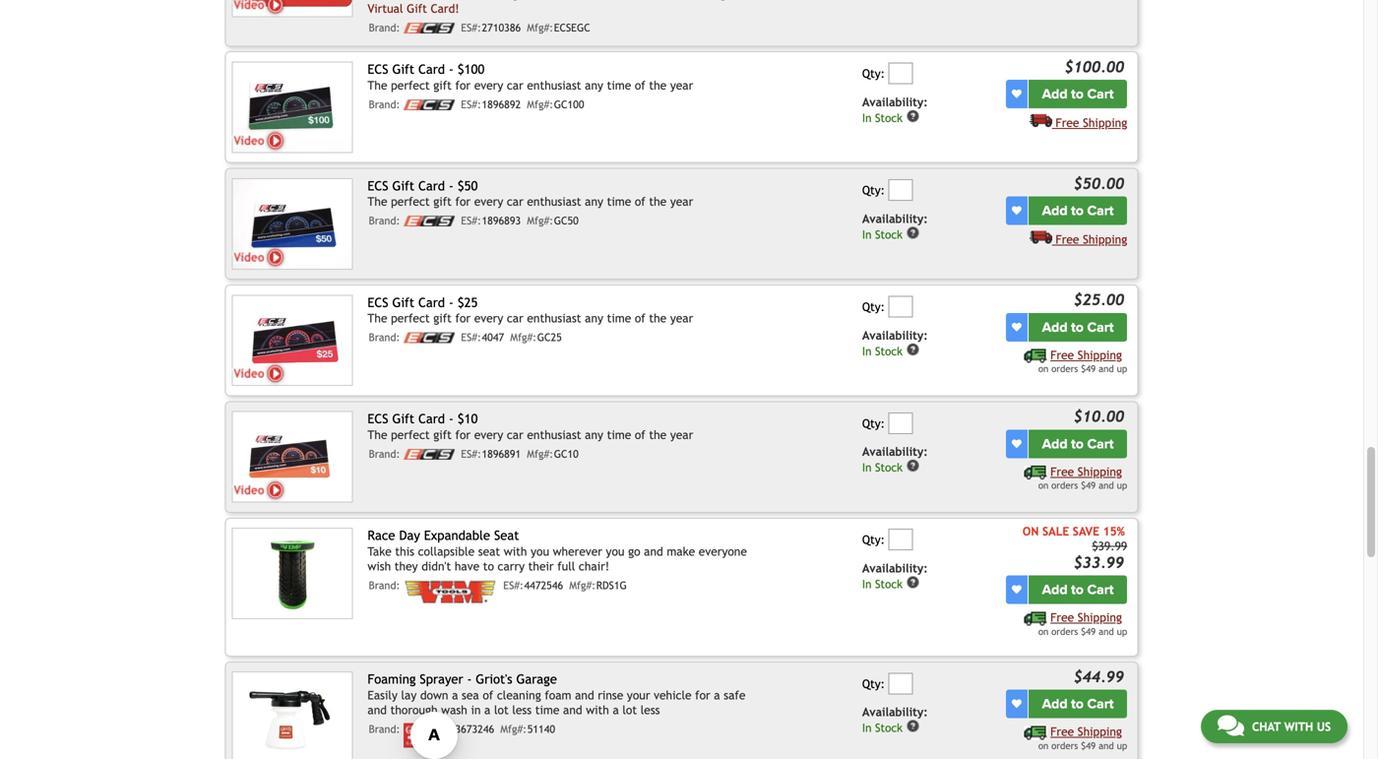 Task type: locate. For each thing, give the bounding box(es) containing it.
card left $10 at the left of page
[[418, 411, 445, 427]]

seat
[[478, 544, 500, 558]]

the
[[368, 78, 387, 92], [368, 195, 387, 208], [368, 311, 387, 325], [368, 428, 387, 442]]

3 stock from the top
[[875, 344, 903, 358]]

0 vertical spatial question sign image
[[907, 109, 920, 123]]

add to cart down $10.00
[[1042, 435, 1114, 452]]

es#: 4472546 mfg#: rds1g
[[503, 579, 627, 592]]

free shipping on orders $49 and up up save
[[1039, 465, 1128, 491]]

gift left $25 on the left top of the page
[[392, 295, 415, 310]]

availability: in stock for $25.00
[[862, 328, 928, 358]]

card left $25 on the left top of the page
[[418, 295, 445, 310]]

less
[[512, 703, 532, 717], [641, 703, 660, 717]]

4 every from the top
[[474, 428, 503, 442]]

on for $25.00
[[1039, 364, 1049, 374]]

qty: for $50.00
[[862, 183, 885, 197]]

time inside "ecs gift card - $10 the perfect gift for every car enthusiast any time of the year"
[[607, 428, 631, 442]]

every inside "ecs gift card - $25 the perfect gift for every car enthusiast any time of the year"
[[474, 311, 503, 325]]

mfg#: left gc25
[[510, 331, 537, 344]]

car up es#: 1896893 mfg#: gc50
[[507, 195, 524, 208]]

free shipping on orders $49 and up down the $44.99
[[1039, 725, 1128, 751]]

lay
[[401, 688, 417, 702]]

1 cart from the top
[[1088, 86, 1114, 102]]

stock for $50.00
[[875, 228, 903, 241]]

a down rinse
[[613, 703, 619, 717]]

any
[[585, 78, 604, 92], [585, 195, 604, 208], [585, 311, 604, 325], [585, 428, 604, 442]]

cart for $25.00
[[1088, 319, 1114, 336]]

enthusiast up gc10
[[527, 428, 581, 442]]

gift inside "ecs gift card - $25 the perfect gift for every car enthusiast any time of the year"
[[392, 295, 415, 310]]

chat with us
[[1252, 720, 1331, 734]]

3 on from the top
[[1039, 626, 1049, 637]]

4 availability: in stock from the top
[[862, 445, 928, 474]]

the down ecs gift card - $100 link
[[368, 78, 387, 92]]

availability: in stock
[[862, 95, 928, 125], [862, 212, 928, 241], [862, 328, 928, 358], [862, 445, 928, 474], [862, 561, 928, 591], [862, 705, 928, 735]]

- inside "ecs gift card - $25 the perfect gift for every car enthusiast any time of the year"
[[449, 295, 454, 310]]

availability: for $10.00
[[862, 445, 928, 459]]

the down ecs gift card - $50 link
[[368, 195, 387, 208]]

car inside "ecs gift card - $25 the perfect gift for every car enthusiast any time of the year"
[[507, 311, 524, 325]]

2 perfect from the top
[[391, 195, 430, 208]]

collapsible
[[418, 544, 475, 558]]

5 stock from the top
[[875, 578, 903, 591]]

every inside ecs gift card - $50 the perfect gift for every car enthusiast any time of the year
[[474, 195, 503, 208]]

can't
[[368, 0, 394, 0]]

foaming sprayer - griot's garage easily lay down a sea of cleaning foam and rinse your vehicle for a safe and thorough wash in a lot less time and with a lot less
[[368, 672, 746, 717]]

qty: for $25.00
[[862, 300, 885, 313]]

wash
[[441, 703, 468, 717]]

add to wish list image
[[1012, 89, 1022, 99], [1012, 206, 1022, 216], [1012, 322, 1022, 332], [1012, 439, 1022, 449]]

0 vertical spatial with
[[504, 544, 527, 558]]

1 qty: from the top
[[862, 67, 885, 80]]

the inside "ecs gift card - $25 the perfect gift for every car enthusiast any time of the year"
[[649, 311, 667, 325]]

wait
[[398, 0, 421, 0]]

of inside ecs gift card - $50 the perfect gift for every car enthusiast any time of the year
[[635, 195, 646, 208]]

1 horizontal spatial in
[[561, 0, 571, 0]]

car inside "ecs gift card - $10 the perfect gift for every car enthusiast any time of the year"
[[507, 428, 524, 442]]

2 availability: in stock from the top
[[862, 212, 928, 241]]

time for $25.00
[[607, 311, 631, 325]]

7 brand: from the top
[[369, 723, 400, 736]]

free shipping down $100.00
[[1056, 116, 1128, 129]]

free shipping image
[[1025, 466, 1047, 480], [1025, 726, 1047, 740]]

any inside "ecs gift card - $25 the perfect gift for every car enthusiast any time of the year"
[[585, 311, 604, 325]]

of
[[635, 78, 646, 92], [635, 195, 646, 208], [635, 311, 646, 325], [635, 428, 646, 442], [483, 688, 494, 702]]

- up sea
[[467, 672, 472, 687]]

1 card from the top
[[418, 61, 445, 77]]

1 up from the top
[[1117, 364, 1128, 374]]

1 horizontal spatial with
[[586, 703, 609, 717]]

0 vertical spatial free shipping image
[[1025, 466, 1047, 480]]

gift down wait on the left top
[[407, 1, 427, 15]]

card for $100.00
[[418, 61, 445, 77]]

for inside "ecs gift card - $10 the perfect gift for every car enthusiast any time of the year"
[[455, 428, 471, 442]]

es#: for $25.00
[[461, 331, 481, 344]]

to
[[1071, 86, 1084, 102], [1071, 202, 1084, 219], [1071, 319, 1084, 336], [1071, 435, 1084, 452], [483, 559, 494, 573], [1071, 582, 1084, 598], [1071, 696, 1084, 713]]

mfg#: for $25.00
[[510, 331, 537, 344]]

ecs for $50.00
[[368, 178, 388, 193]]

a
[[443, 0, 449, 0], [452, 688, 458, 702], [714, 688, 720, 702], [484, 703, 491, 717], [613, 703, 619, 717]]

orders up the $44.99
[[1052, 626, 1078, 637]]

brand: down ecs gift card - $50 link
[[369, 215, 400, 227]]

free shipping
[[1056, 116, 1128, 129], [1056, 232, 1128, 246]]

1 the from the top
[[368, 78, 387, 92]]

3 availability: in stock from the top
[[862, 328, 928, 358]]

2 question sign image from the top
[[907, 342, 920, 356]]

you
[[531, 544, 549, 558], [606, 544, 625, 558]]

6 stock from the top
[[875, 722, 903, 735]]

card inside ecs gift card - $100 the perfect gift for every car enthusiast any time of the year
[[418, 61, 445, 77]]

ecs inside ecs gift card - $50 the perfect gift for every car enthusiast any time of the year
[[368, 178, 388, 193]]

3 the from the top
[[368, 311, 387, 325]]

add to cart button for $100.00
[[1029, 80, 1128, 108]]

None text field
[[889, 179, 913, 201], [889, 296, 913, 317], [889, 673, 913, 694], [889, 179, 913, 201], [889, 296, 913, 317], [889, 673, 913, 694]]

1 question sign image from the top
[[907, 109, 920, 123]]

time
[[607, 78, 631, 92], [607, 195, 631, 208], [607, 311, 631, 325], [607, 428, 631, 442], [535, 703, 560, 717]]

a up card!
[[443, 0, 449, 0]]

orders
[[1052, 364, 1078, 374], [1052, 480, 1078, 491], [1052, 626, 1078, 637], [1052, 741, 1078, 751]]

ecs gift cards - corporate logo image down ecs gift card - $50 link
[[404, 216, 455, 227]]

car
[[507, 78, 524, 92], [507, 195, 524, 208], [507, 311, 524, 325], [507, 428, 524, 442]]

1 free shipping from the top
[[1056, 116, 1128, 129]]

of for $50.00
[[635, 195, 646, 208]]

6 availability: from the top
[[862, 705, 928, 719]]

card left $100
[[418, 61, 445, 77]]

every up 4047
[[474, 311, 503, 325]]

cart
[[1088, 86, 1114, 102], [1088, 202, 1114, 219], [1088, 319, 1114, 336], [1088, 435, 1114, 452], [1088, 582, 1114, 598], [1088, 696, 1114, 713]]

card!
[[431, 1, 460, 15]]

any inside "ecs gift card - $10 the perfect gift for every car enthusiast any time of the year"
[[585, 428, 604, 442]]

1 vertical spatial add to wish list image
[[1012, 699, 1022, 709]]

2 $49 from the top
[[1081, 480, 1096, 491]]

gift inside "ecs gift card - $25 the perfect gift for every car enthusiast any time of the year"
[[434, 311, 452, 325]]

every up 1896891
[[474, 428, 503, 442]]

any inside ecs gift card - $50 the perfect gift for every car enthusiast any time of the year
[[585, 195, 604, 208]]

question sign image
[[907, 109, 920, 123], [907, 459, 920, 473], [907, 719, 920, 733]]

lot down your
[[623, 703, 637, 717]]

add to wish list image for $50.00
[[1012, 206, 1022, 216]]

$49 for $44.99
[[1081, 741, 1096, 751]]

enthusiast up gc50
[[527, 195, 581, 208]]

gift inside "ecs gift card - $10 the perfect gift for every car enthusiast any time of the year"
[[392, 411, 415, 427]]

time inside "ecs gift card - $25 the perfect gift for every car enthusiast any time of the year"
[[607, 311, 631, 325]]

availability: in stock for $50.00
[[862, 212, 928, 241]]

the for $25.00
[[368, 311, 387, 325]]

orders up sale
[[1052, 480, 1078, 491]]

time inside ecs gift card - $100 the perfect gift for every car enthusiast any time of the year
[[607, 78, 631, 92]]

with down rinse
[[586, 703, 609, 717]]

-
[[449, 61, 454, 77], [449, 178, 454, 193], [449, 295, 454, 310], [449, 411, 454, 427], [467, 672, 472, 687]]

4 enthusiast from the top
[[527, 428, 581, 442]]

to down the $44.99
[[1071, 696, 1084, 713]]

ecs gift cards - corporate logo image down card!
[[404, 23, 455, 33]]

in right card
[[561, 0, 571, 0]]

of for $10.00
[[635, 428, 646, 442]]

every
[[474, 78, 503, 92], [474, 195, 503, 208], [474, 311, 503, 325], [474, 428, 503, 442]]

1 add to cart from the top
[[1042, 86, 1114, 102]]

1 question sign image from the top
[[907, 226, 920, 240]]

year inside ecs gift card - $50 the perfect gift for every car enthusiast any time of the year
[[670, 195, 693, 208]]

4 availability: from the top
[[862, 445, 928, 459]]

enthusiast inside "ecs gift card - $10 the perfect gift for every car enthusiast any time of the year"
[[527, 428, 581, 442]]

every inside ecs gift card - $100 the perfect gift for every car enthusiast any time of the year
[[474, 78, 503, 92]]

3 any from the top
[[585, 311, 604, 325]]

with up carry
[[504, 544, 527, 558]]

es#4047 - gc25 -  ecs gift card - $25 - the perfect gift for every car enthusiast any time of the year - ecs gift cards - audi bmw volkswagen mercedes benz mini porsche image
[[232, 295, 353, 386]]

mfg#: for $50.00
[[527, 215, 553, 227]]

free shipping on orders $49 and up up $10.00
[[1039, 348, 1128, 374]]

mail?
[[596, 0, 623, 0]]

- left $25 on the left top of the page
[[449, 295, 454, 310]]

1 orders from the top
[[1052, 364, 1078, 374]]

add for $44.99
[[1042, 696, 1068, 713]]

1 year from the top
[[670, 78, 693, 92]]

es#: for $100.00
[[461, 98, 481, 111]]

2 ecs gift cards - corporate logo image from the top
[[404, 99, 455, 110]]

- inside "ecs gift card - $10 the perfect gift for every car enthusiast any time of the year"
[[449, 411, 454, 427]]

the inside "ecs gift card - $10 the perfect gift for every car enthusiast any time of the year"
[[649, 428, 667, 442]]

year for $10.00
[[670, 428, 693, 442]]

qty: for $44.99
[[862, 677, 885, 691]]

the inside ecs gift card - $100 the perfect gift for every car enthusiast any time of the year
[[368, 78, 387, 92]]

0 vertical spatial in
[[561, 0, 571, 0]]

time for $50.00
[[607, 195, 631, 208]]

es#3673246 - 51140 - foaming sprayer - griot's garage - easily lay down a sea of cleaning foam and rinse your vehicle for a safe and thorough wash in a lot less time and with a lot less - griot's - audi bmw volkswagen mercedes benz mini porsche image
[[232, 672, 353, 759]]

enthusiast
[[527, 78, 581, 92], [527, 195, 581, 208], [527, 311, 581, 325], [527, 428, 581, 442]]

3 question sign image from the top
[[907, 719, 920, 733]]

None text field
[[889, 63, 913, 84], [889, 412, 913, 434], [889, 529, 913, 551], [889, 63, 913, 84], [889, 412, 913, 434], [889, 529, 913, 551]]

add for $10.00
[[1042, 435, 1068, 452]]

ecs inside "ecs gift card - $25 the perfect gift for every car enthusiast any time of the year"
[[368, 295, 388, 310]]

every up 1896893
[[474, 195, 503, 208]]

ecs left $25 on the left top of the page
[[368, 295, 388, 310]]

perfect inside "ecs gift card - $10 the perfect gift for every car enthusiast any time of the year"
[[391, 428, 430, 442]]

enthusiast inside "ecs gift card - $25 the perfect gift for every car enthusiast any time of the year"
[[527, 311, 581, 325]]

for inside ecs gift card - $50 the perfect gift for every car enthusiast any time of the year
[[455, 195, 471, 208]]

perfect inside ecs gift card - $50 the perfect gift for every car enthusiast any time of the year
[[391, 195, 430, 208]]

es#: 1896893 mfg#: gc50
[[461, 215, 579, 227]]

ecs down virtual
[[368, 61, 388, 77]]

brand: down virtual
[[369, 22, 400, 34]]

3 cart from the top
[[1088, 319, 1114, 336]]

1 lot from the left
[[494, 703, 509, 717]]

1 every from the top
[[474, 78, 503, 92]]

1 enthusiast from the top
[[527, 78, 581, 92]]

enthusiast inside ecs gift card - $100 the perfect gift for every car enthusiast any time of the year
[[527, 78, 581, 92]]

es#: left 4047
[[461, 331, 481, 344]]

1 perfect from the top
[[391, 78, 430, 92]]

the for $50.00
[[649, 195, 667, 208]]

with
[[504, 544, 527, 558], [586, 703, 609, 717], [1285, 720, 1314, 734]]

in down sea
[[471, 703, 481, 717]]

and up the $44.99
[[1099, 626, 1114, 637]]

and down easily
[[368, 703, 387, 717]]

1 horizontal spatial less
[[641, 703, 660, 717]]

time for $100.00
[[607, 78, 631, 92]]

of inside foaming sprayer - griot's garage easily lay down a sea of cleaning foam and rinse your vehicle for a safe and thorough wash in a lot less time and with a lot less
[[483, 688, 494, 702]]

6 add to cart from the top
[[1042, 696, 1114, 713]]

the down ecs gift card - $10 link
[[368, 428, 387, 442]]

brand: down ecs gift card - $25 link
[[369, 331, 400, 344]]

for down $10 at the left of page
[[455, 428, 471, 442]]

2 question sign image from the top
[[907, 459, 920, 473]]

add to cart button down the $44.99
[[1029, 690, 1128, 719]]

- for $50.00
[[449, 178, 454, 193]]

free shipping image for $44.99
[[1025, 726, 1047, 740]]

of inside "ecs gift card - $10 the perfect gift for every car enthusiast any time of the year"
[[635, 428, 646, 442]]

add to wish list image
[[1012, 585, 1022, 595], [1012, 699, 1022, 709]]

$49 for $10.00
[[1081, 480, 1096, 491]]

3 add to cart button from the top
[[1029, 313, 1128, 342]]

to for $50.00
[[1071, 202, 1084, 219]]

orders up $10.00
[[1052, 364, 1078, 374]]

this
[[395, 544, 415, 558]]

add
[[1042, 86, 1068, 102], [1042, 202, 1068, 219], [1042, 319, 1068, 336], [1042, 435, 1068, 452], [1042, 582, 1068, 598], [1042, 696, 1068, 713]]

es#: 1896891 mfg#: gc10
[[461, 448, 579, 460]]

less down your
[[641, 703, 660, 717]]

4 card from the top
[[418, 411, 445, 427]]

shipping down $10.00
[[1078, 465, 1122, 478]]

cart down $10.00
[[1088, 435, 1114, 452]]

stock for $100.00
[[875, 111, 903, 125]]

card inside "ecs gift card - $10 the perfect gift for every car enthusiast any time of the year"
[[418, 411, 445, 427]]

and right 'go'
[[644, 544, 663, 558]]

5 ecs gift cards - corporate logo image from the top
[[404, 449, 455, 460]]

gift inside can't wait for a traditional gift card in the mail? give an ecs tuning virtual gift card!
[[512, 0, 531, 0]]

you left 'go'
[[606, 544, 625, 558]]

1 vertical spatial free shipping
[[1056, 232, 1128, 246]]

1 add to cart button from the top
[[1029, 80, 1128, 108]]

3 enthusiast from the top
[[527, 311, 581, 325]]

2 cart from the top
[[1088, 202, 1114, 219]]

1 less from the left
[[512, 703, 532, 717]]

ecs gift card - $25 link
[[368, 295, 478, 310]]

ecs gift cards - corporate logo image down ecs gift card - $25 link
[[404, 332, 455, 343]]

4 $49 from the top
[[1081, 741, 1096, 751]]

sprayer
[[420, 672, 463, 687]]

for inside "ecs gift card - $25 the perfect gift for every car enthusiast any time of the year"
[[455, 311, 471, 325]]

any inside ecs gift card - $100 the perfect gift for every car enthusiast any time of the year
[[585, 78, 604, 92]]

$10.00
[[1074, 408, 1125, 425]]

up for $25.00
[[1117, 364, 1128, 374]]

gift inside ecs gift card - $100 the perfect gift for every car enthusiast any time of the year
[[392, 61, 415, 77]]

year inside "ecs gift card - $25 the perfect gift for every car enthusiast any time of the year"
[[670, 311, 693, 325]]

6 add from the top
[[1042, 696, 1068, 713]]

2 availability: from the top
[[862, 212, 928, 225]]

gift
[[512, 0, 531, 0], [434, 78, 452, 92], [434, 195, 452, 208], [434, 311, 452, 325], [434, 428, 452, 442]]

1 vertical spatial question sign image
[[907, 342, 920, 356]]

mfg#: left 51140
[[501, 723, 527, 736]]

a left safe
[[714, 688, 720, 702]]

time inside ecs gift card - $50 the perfect gift for every car enthusiast any time of the year
[[607, 195, 631, 208]]

add to cart button down $100.00
[[1029, 80, 1128, 108]]

3 in from the top
[[862, 344, 872, 358]]

qty:
[[862, 67, 885, 80], [862, 183, 885, 197], [862, 300, 885, 313], [862, 416, 885, 430], [862, 533, 885, 547], [862, 677, 885, 691]]

in
[[561, 0, 571, 0], [471, 703, 481, 717]]

0 vertical spatial question sign image
[[907, 226, 920, 240]]

perfect down ecs gift card - $25 link
[[391, 311, 430, 325]]

free shipping image for $10.00
[[1025, 466, 1047, 480]]

brand:
[[369, 22, 400, 34], [369, 98, 400, 111], [369, 215, 400, 227], [369, 331, 400, 344], [369, 448, 400, 460], [369, 579, 400, 592], [369, 723, 400, 736]]

4 ecs gift cards - corporate logo image from the top
[[404, 332, 455, 343]]

race
[[368, 528, 395, 543]]

gift down ecs gift card - $50 link
[[434, 195, 452, 208]]

for for $100.00
[[455, 78, 471, 92]]

card inside ecs gift card - $50 the perfect gift for every car enthusiast any time of the year
[[418, 178, 445, 193]]

2 any from the top
[[585, 195, 604, 208]]

every inside "ecs gift card - $10 the perfect gift for every car enthusiast any time of the year"
[[474, 428, 503, 442]]

question sign image
[[907, 226, 920, 240], [907, 342, 920, 356], [907, 576, 920, 589]]

time inside foaming sprayer - griot's garage easily lay down a sea of cleaning foam and rinse your vehicle for a safe and thorough wash in a lot less time and with a lot less
[[535, 703, 560, 717]]

car up es#: 1896892 mfg#: gc100 in the top left of the page
[[507, 78, 524, 92]]

of inside "ecs gift card - $25 the perfect gift for every car enthusiast any time of the year"
[[635, 311, 646, 325]]

the for $50.00
[[368, 195, 387, 208]]

safe
[[724, 688, 746, 702]]

4 any from the top
[[585, 428, 604, 442]]

card left $50
[[418, 178, 445, 193]]

1 vertical spatial with
[[586, 703, 609, 717]]

add to cart for $100.00
[[1042, 86, 1114, 102]]

on
[[1039, 364, 1049, 374], [1039, 480, 1049, 491], [1039, 626, 1049, 637], [1039, 741, 1049, 751]]

any for $50.00
[[585, 195, 604, 208]]

year inside ecs gift card - $100 the perfect gift for every car enthusiast any time of the year
[[670, 78, 693, 92]]

3 car from the top
[[507, 311, 524, 325]]

gift inside ecs gift card - $100 the perfect gift for every car enthusiast any time of the year
[[434, 78, 452, 92]]

lot up es#: 3673246 mfg#: 51140
[[494, 703, 509, 717]]

free shipping on orders $49 and up for $44.99
[[1039, 725, 1128, 751]]

brand: down ecs gift card - $100 link
[[369, 98, 400, 111]]

es#2710386 - ecsegc -  virtual gift card - the perfect gift for every car enthusiast, available in denominations from $50 to $1000! add to cart to choose the value of the gift card.

call in for assistance when ordering. - ecs gift cards - audi bmw volkswagen mercedes benz mini porsche image
[[232, 0, 353, 17]]

the for $25.00
[[649, 311, 667, 325]]

1 horizontal spatial you
[[606, 544, 625, 558]]

of inside ecs gift card - $100 the perfect gift for every car enthusiast any time of the year
[[635, 78, 646, 92]]

lot
[[494, 703, 509, 717], [623, 703, 637, 717]]

add to wish list image for fifth add to cart button from the top
[[1012, 585, 1022, 595]]

1 stock from the top
[[875, 111, 903, 125]]

gift inside ecs gift card - $50 the perfect gift for every car enthusiast any time of the year
[[434, 195, 452, 208]]

add for $100.00
[[1042, 86, 1068, 102]]

4 brand: from the top
[[369, 331, 400, 344]]

3 add to cart from the top
[[1042, 319, 1114, 336]]

to inside race day expandable seat take this collapsible seat with you wherever you go and make everyone wish they didn't have to carry their full chair!
[[483, 559, 494, 573]]

shipping
[[1083, 116, 1128, 129], [1083, 232, 1128, 246], [1078, 348, 1122, 362], [1078, 465, 1122, 478], [1078, 611, 1122, 624], [1078, 725, 1122, 739]]

comments image
[[1218, 714, 1244, 737]]

free shipping image
[[1030, 113, 1052, 127], [1030, 230, 1052, 244], [1025, 349, 1047, 363], [1025, 612, 1047, 626]]

2 free shipping on orders $49 and up from the top
[[1039, 465, 1128, 491]]

gift down ecs gift card - $25 link
[[434, 311, 452, 325]]

ecs gift cards - corporate logo image for $25.00
[[404, 332, 455, 343]]

ecs gift cards - corporate logo image down ecs gift card - $100 link
[[404, 99, 455, 110]]

brand: for $44.99
[[369, 723, 400, 736]]

ecs gift cards - corporate logo image for $10.00
[[404, 449, 455, 460]]

gift left card
[[512, 0, 531, 0]]

3 qty: from the top
[[862, 300, 885, 313]]

for for $10.00
[[455, 428, 471, 442]]

2 add to wish list image from the top
[[1012, 699, 1022, 709]]

on
[[1023, 524, 1039, 538]]

the
[[574, 0, 592, 0], [649, 78, 667, 92], [649, 195, 667, 208], [649, 311, 667, 325], [649, 428, 667, 442]]

the inside ecs gift card - $50 the perfect gift for every car enthusiast any time of the year
[[368, 195, 387, 208]]

mfg#: for $44.99
[[501, 723, 527, 736]]

for down $25 on the left top of the page
[[455, 311, 471, 325]]

0 horizontal spatial lot
[[494, 703, 509, 717]]

2 add from the top
[[1042, 202, 1068, 219]]

card inside "ecs gift card - $25 the perfect gift for every car enthusiast any time of the year"
[[418, 295, 445, 310]]

perfect inside ecs gift card - $100 the perfect gift for every car enthusiast any time of the year
[[391, 78, 430, 92]]

es#: left 1896891
[[461, 448, 481, 460]]

question sign image for $25.00
[[907, 342, 920, 356]]

add for $25.00
[[1042, 319, 1068, 336]]

- left $50
[[449, 178, 454, 193]]

mfg#: left gc10
[[527, 448, 553, 460]]

2 qty: from the top
[[862, 183, 885, 197]]

0 horizontal spatial in
[[471, 703, 481, 717]]

5 in from the top
[[862, 578, 872, 591]]

add to cart down $33.99
[[1042, 582, 1114, 598]]

gift inside ecs gift card - $50 the perfect gift for every car enthusiast any time of the year
[[392, 178, 415, 193]]

traditional
[[453, 0, 509, 0]]

ecs gift cards - corporate logo image
[[404, 23, 455, 33], [404, 99, 455, 110], [404, 216, 455, 227], [404, 332, 455, 343], [404, 449, 455, 460]]

1 car from the top
[[507, 78, 524, 92]]

enthusiast up gc100
[[527, 78, 581, 92]]

ecs gift cards - corporate logo image for $50.00
[[404, 216, 455, 227]]

3 perfect from the top
[[391, 311, 430, 325]]

4 car from the top
[[507, 428, 524, 442]]

0 vertical spatial add to wish list image
[[1012, 585, 1022, 595]]

in
[[862, 111, 872, 125], [862, 228, 872, 241], [862, 344, 872, 358], [862, 461, 872, 474], [862, 578, 872, 591], [862, 722, 872, 735]]

the inside "ecs gift card - $10 the perfect gift for every car enthusiast any time of the year"
[[368, 428, 387, 442]]

4472546
[[524, 579, 563, 592]]

1 vertical spatial in
[[471, 703, 481, 717]]

availability: in stock for $44.99
[[862, 705, 928, 735]]

free shipping for $50.00
[[1056, 232, 1128, 246]]

add to cart for $10.00
[[1042, 435, 1114, 452]]

1 $49 from the top
[[1081, 364, 1096, 374]]

the down ecs gift card - $25 link
[[368, 311, 387, 325]]

us
[[1317, 720, 1331, 734]]

up down the $44.99
[[1117, 741, 1128, 751]]

gift
[[407, 1, 427, 15], [392, 61, 415, 77], [392, 178, 415, 193], [392, 295, 415, 310], [392, 411, 415, 427]]

up
[[1117, 364, 1128, 374], [1117, 480, 1128, 491], [1117, 626, 1128, 637], [1117, 741, 1128, 751]]

gift for $50.00
[[434, 195, 452, 208]]

1 horizontal spatial lot
[[623, 703, 637, 717]]

es#:
[[461, 22, 481, 34], [461, 98, 481, 111], [461, 215, 481, 227], [461, 331, 481, 344], [461, 448, 481, 460], [503, 579, 524, 592], [435, 723, 455, 736]]

add to wish list image for add to cart button corresponding to $44.99
[[1012, 699, 1022, 709]]

ecs right an
[[670, 0, 689, 0]]

every for $10.00
[[474, 428, 503, 442]]

gift down ecs gift card - $10 link
[[434, 428, 452, 442]]

perfect inside "ecs gift card - $25 the perfect gift for every car enthusiast any time of the year"
[[391, 311, 430, 325]]

cart down $50.00
[[1088, 202, 1114, 219]]

1 free shipping image from the top
[[1025, 466, 1047, 480]]

in for $100.00
[[862, 111, 872, 125]]

$49 up save
[[1081, 480, 1096, 491]]

free down "$25.00"
[[1051, 348, 1074, 362]]

2 on from the top
[[1039, 480, 1049, 491]]

es#: left 1896892
[[461, 98, 481, 111]]

4 add to wish list image from the top
[[1012, 439, 1022, 449]]

2 car from the top
[[507, 195, 524, 208]]

6 qty: from the top
[[862, 677, 885, 691]]

1 vertical spatial free shipping image
[[1025, 726, 1047, 740]]

ecs inside ecs gift card - $100 the perfect gift for every car enthusiast any time of the year
[[368, 61, 388, 77]]

2 vertical spatial with
[[1285, 720, 1314, 734]]

car inside ecs gift card - $50 the perfect gift for every car enthusiast any time of the year
[[507, 195, 524, 208]]

3 year from the top
[[670, 311, 693, 325]]

free shipping on orders $49 and up for $25.00
[[1039, 348, 1128, 374]]

4047
[[482, 331, 504, 344]]

0 horizontal spatial you
[[531, 544, 549, 558]]

3 brand: from the top
[[369, 215, 400, 227]]

for inside ecs gift card - $100 the perfect gift for every car enthusiast any time of the year
[[455, 78, 471, 92]]

1 add to wish list image from the top
[[1012, 585, 1022, 595]]

brand: down ecs gift card - $10 link
[[369, 448, 400, 460]]

gift inside "ecs gift card - $10 the perfect gift for every car enthusiast any time of the year"
[[434, 428, 452, 442]]

car inside ecs gift card - $100 the perfect gift for every car enthusiast any time of the year
[[507, 78, 524, 92]]

less down cleaning on the left of the page
[[512, 703, 532, 717]]

to down $33.99
[[1071, 582, 1084, 598]]

1 vertical spatial question sign image
[[907, 459, 920, 473]]

give
[[626, 0, 650, 0]]

the inside "ecs gift card - $25 the perfect gift for every car enthusiast any time of the year"
[[368, 311, 387, 325]]

3 add from the top
[[1042, 319, 1068, 336]]

2 orders from the top
[[1052, 480, 1078, 491]]

to down $50.00
[[1071, 202, 1084, 219]]

6 cart from the top
[[1088, 696, 1114, 713]]

es#4472546 - rds1g - race day expandable seat - take this collapsible seat with you wherever you go and make everyone wish they didn't have to carry their full chair! - vim tools - audi bmw volkswagen mercedes benz mini porsche image
[[232, 528, 353, 619]]

add to cart for $44.99
[[1042, 696, 1114, 713]]

0 vertical spatial free shipping
[[1056, 116, 1128, 129]]

mfg#: left gc50
[[527, 215, 553, 227]]

enthusiast inside ecs gift card - $50 the perfect gift for every car enthusiast any time of the year
[[527, 195, 581, 208]]

1 availability: from the top
[[862, 95, 928, 109]]

2 stock from the top
[[875, 228, 903, 241]]

chat
[[1252, 720, 1281, 734]]

card
[[534, 0, 557, 0]]

2 add to wish list image from the top
[[1012, 206, 1022, 216]]

4 add from the top
[[1042, 435, 1068, 452]]

the inside ecs gift card - $100 the perfect gift for every car enthusiast any time of the year
[[649, 78, 667, 92]]

2 vertical spatial question sign image
[[907, 576, 920, 589]]

0 horizontal spatial with
[[504, 544, 527, 558]]

ecs inside "ecs gift card - $10 the perfect gift for every car enthusiast any time of the year"
[[368, 411, 388, 427]]

4 year from the top
[[670, 428, 693, 442]]

ecs
[[670, 0, 689, 0], [368, 61, 388, 77], [368, 178, 388, 193], [368, 295, 388, 310], [368, 411, 388, 427]]

2 enthusiast from the top
[[527, 195, 581, 208]]

orders for $10.00
[[1052, 480, 1078, 491]]

the inside ecs gift card - $50 the perfect gift for every car enthusiast any time of the year
[[649, 195, 667, 208]]

in for $25.00
[[862, 344, 872, 358]]

2 less from the left
[[641, 703, 660, 717]]

4 add to cart from the top
[[1042, 435, 1114, 452]]

add to cart down $100.00
[[1042, 86, 1114, 102]]

2 vertical spatial question sign image
[[907, 719, 920, 733]]

- left $10 at the left of page
[[449, 411, 454, 427]]

$49 up $10.00
[[1081, 364, 1096, 374]]

3 ecs gift cards - corporate logo image from the top
[[404, 216, 455, 227]]

- inside ecs gift card - $100 the perfect gift for every car enthusiast any time of the year
[[449, 61, 454, 77]]

gift for $10.00
[[434, 428, 452, 442]]

add to cart button down $33.99
[[1029, 576, 1128, 604]]

4 up from the top
[[1117, 741, 1128, 751]]

and
[[1099, 364, 1114, 374], [1099, 480, 1114, 491], [644, 544, 663, 558], [1099, 626, 1114, 637], [575, 688, 594, 702], [368, 703, 387, 717], [563, 703, 582, 717], [1099, 741, 1114, 751]]

year inside "ecs gift card - $10 the perfect gift for every car enthusiast any time of the year"
[[670, 428, 693, 442]]

0 horizontal spatial less
[[512, 703, 532, 717]]

to down $100.00
[[1071, 86, 1084, 102]]

2 free shipping from the top
[[1056, 232, 1128, 246]]

add to cart down "$25.00"
[[1042, 319, 1114, 336]]

- inside ecs gift card - $50 the perfect gift for every car enthusiast any time of the year
[[449, 178, 454, 193]]

2 in from the top
[[862, 228, 872, 241]]

every for $50.00
[[474, 195, 503, 208]]

cart for $100.00
[[1088, 86, 1114, 102]]

add to cart button down $50.00
[[1029, 196, 1128, 225]]

an
[[653, 0, 666, 0]]

griot's - corporate logo image
[[404, 723, 428, 748]]



Task type: describe. For each thing, give the bounding box(es) containing it.
mfg#: for $10.00
[[527, 448, 553, 460]]

$39.99
[[1092, 539, 1128, 553]]

$33.99
[[1074, 554, 1125, 572]]

chat with us link
[[1201, 710, 1348, 743]]

to for $44.99
[[1071, 696, 1084, 713]]

qty: for $100.00
[[862, 67, 885, 80]]

ecs gift card - $100 link
[[368, 61, 485, 77]]

1896891
[[482, 448, 521, 460]]

5 qty: from the top
[[862, 533, 885, 547]]

stock for $44.99
[[875, 722, 903, 735]]

in inside foaming sprayer - griot's garage easily lay down a sea of cleaning foam and rinse your vehicle for a safe and thorough wash in a lot less time and with a lot less
[[471, 703, 481, 717]]

time for $10.00
[[607, 428, 631, 442]]

ecs for $25.00
[[368, 295, 388, 310]]

brand: for $25.00
[[369, 331, 400, 344]]

perfect for $100.00
[[391, 78, 430, 92]]

gift for $25.00
[[392, 295, 415, 310]]

es#: for $50.00
[[461, 215, 481, 227]]

free down $33.99
[[1051, 611, 1074, 624]]

mfg#: down can't wait for a traditional gift card in the mail? give an ecs tuning virtual gift card!
[[527, 22, 553, 34]]

ecs gift card - $50 link
[[368, 178, 478, 193]]

- for $100.00
[[449, 61, 454, 77]]

thorough
[[390, 703, 438, 717]]

gc50
[[554, 215, 579, 227]]

in inside can't wait for a traditional gift card in the mail? give an ecs tuning virtual gift card!
[[561, 0, 571, 0]]

add to cart button for $50.00
[[1029, 196, 1128, 225]]

- for $10.00
[[449, 411, 454, 427]]

availability: for $44.99
[[862, 705, 928, 719]]

5 add from the top
[[1042, 582, 1068, 598]]

- inside foaming sprayer - griot's garage easily lay down a sea of cleaning foam and rinse your vehicle for a safe and thorough wash in a lot less time and with a lot less
[[467, 672, 472, 687]]

shipping down "$25.00"
[[1078, 348, 1122, 362]]

orders for $25.00
[[1052, 364, 1078, 374]]

on for $44.99
[[1039, 741, 1049, 751]]

add to wish list image for $10.00
[[1012, 439, 1022, 449]]

gc10
[[554, 448, 579, 460]]

$25.00
[[1074, 291, 1125, 309]]

2 you from the left
[[606, 544, 625, 558]]

chair!
[[579, 559, 610, 573]]

5 add to cart button from the top
[[1029, 576, 1128, 604]]

add for $50.00
[[1042, 202, 1068, 219]]

availability: for $50.00
[[862, 212, 928, 225]]

1896892
[[482, 98, 521, 111]]

$100.00
[[1065, 58, 1125, 76]]

for for $50.00
[[455, 195, 471, 208]]

perfect for $25.00
[[391, 311, 430, 325]]

shipping down the $44.99
[[1078, 725, 1122, 739]]

es#: for $10.00
[[461, 448, 481, 460]]

3 question sign image from the top
[[907, 576, 920, 589]]

6 brand: from the top
[[369, 579, 400, 592]]

1896893
[[482, 215, 521, 227]]

of for $100.00
[[635, 78, 646, 92]]

5 availability: in stock from the top
[[862, 561, 928, 591]]

can't wait for a traditional gift card in the mail? give an ecs tuning virtual gift card!
[[368, 0, 726, 15]]

the for $100.00
[[368, 78, 387, 92]]

easily
[[368, 688, 398, 702]]

their
[[528, 559, 554, 573]]

es#: down carry
[[503, 579, 524, 592]]

free up sale
[[1051, 465, 1074, 478]]

$100
[[458, 61, 485, 77]]

rds1g
[[596, 579, 627, 592]]

cart for $10.00
[[1088, 435, 1114, 452]]

es#: down traditional
[[461, 22, 481, 34]]

free down $100.00
[[1056, 116, 1080, 129]]

1 ecs gift cards - corporate logo image from the top
[[404, 23, 455, 33]]

and up $10.00
[[1099, 364, 1114, 374]]

up for $44.99
[[1117, 741, 1128, 751]]

add to cart for $25.00
[[1042, 319, 1114, 336]]

brand: for $50.00
[[369, 215, 400, 227]]

free shipping on orders $49 and up for $10.00
[[1039, 465, 1128, 491]]

a up es#: 3673246 mfg#: 51140
[[484, 703, 491, 717]]

ecs gift cards - corporate logo image for $100.00
[[404, 99, 455, 110]]

expandable
[[424, 528, 490, 543]]

stock for $10.00
[[875, 461, 903, 474]]

garage
[[516, 672, 557, 687]]

free down the $44.99
[[1051, 725, 1074, 739]]

full
[[557, 559, 575, 573]]

perfect for $10.00
[[391, 428, 430, 442]]

card for $25.00
[[418, 295, 445, 310]]

ecs gift card - $100 the perfect gift for every car enthusiast any time of the year
[[368, 61, 693, 92]]

didn't
[[422, 559, 451, 573]]

any for $25.00
[[585, 311, 604, 325]]

to for $25.00
[[1071, 319, 1084, 336]]

free shipping image for $50.00
[[1030, 230, 1052, 244]]

the inside can't wait for a traditional gift card in the mail? give an ecs tuning virtual gift card!
[[574, 0, 592, 0]]

wish
[[368, 559, 391, 573]]

5 availability: from the top
[[862, 561, 928, 575]]

mfg#: down chair!
[[570, 579, 596, 592]]

perfect for $50.00
[[391, 195, 430, 208]]

card for $50.00
[[418, 178, 445, 193]]

they
[[395, 559, 418, 573]]

5 add to cart from the top
[[1042, 582, 1114, 598]]

availability: for $100.00
[[862, 95, 928, 109]]

3 orders from the top
[[1052, 626, 1078, 637]]

qty: for $10.00
[[862, 416, 885, 430]]

add to cart button for $44.99
[[1029, 690, 1128, 719]]

3 up from the top
[[1117, 626, 1128, 637]]

mfg#: for $100.00
[[527, 98, 553, 111]]

enthusiast for $100.00
[[527, 78, 581, 92]]

cleaning
[[497, 688, 541, 702]]

gc25
[[537, 331, 562, 344]]

5 cart from the top
[[1088, 582, 1114, 598]]

and down foam
[[563, 703, 582, 717]]

to for $10.00
[[1071, 435, 1084, 452]]

enthusiast for $10.00
[[527, 428, 581, 442]]

add to cart button for $10.00
[[1029, 430, 1128, 458]]

ecs gift card - $50 the perfect gift for every car enthusiast any time of the year
[[368, 178, 693, 208]]

es#1896891 - gc10 -  ecs gift card - $10 - the perfect gift for every car enthusiast any time of the year - ecs gift cards - audi bmw volkswagen mercedes benz mini porsche image
[[232, 411, 353, 503]]

your
[[627, 688, 650, 702]]

with inside race day expandable seat take this collapsible seat with you wherever you go and make everyone wish they didn't have to carry their full chair!
[[504, 544, 527, 558]]

$50.00
[[1074, 175, 1125, 192]]

1 brand: from the top
[[369, 22, 400, 34]]

in for $10.00
[[862, 461, 872, 474]]

in for $44.99
[[862, 722, 872, 735]]

$50
[[458, 178, 478, 193]]

2 horizontal spatial with
[[1285, 720, 1314, 734]]

availability: in stock for $100.00
[[862, 95, 928, 125]]

griot's
[[476, 672, 513, 687]]

add to wish list image for $100.00
[[1012, 89, 1022, 99]]

51140
[[527, 723, 555, 736]]

have
[[455, 559, 480, 573]]

and up 15%
[[1099, 480, 1114, 491]]

3 $49 from the top
[[1081, 626, 1096, 637]]

day
[[399, 528, 420, 543]]

$10
[[458, 411, 478, 427]]

es#1896892 - gc100 - ecs gift card - $100 - the perfect gift for every car enthusiast any time of the year - ecs gift cards - audi bmw volkswagen mercedes benz mini porsche image
[[232, 61, 353, 153]]

ecs inside can't wait for a traditional gift card in the mail? give an ecs tuning virtual gift card!
[[670, 0, 689, 0]]

wherever
[[553, 544, 603, 558]]

$25
[[458, 295, 478, 310]]

availability: for $25.00
[[862, 328, 928, 342]]

to for $100.00
[[1071, 86, 1084, 102]]

down
[[420, 688, 448, 702]]

sale
[[1043, 524, 1069, 538]]

ecs gift card - $25 the perfect gift for every car enthusiast any time of the year
[[368, 295, 693, 325]]

everyone
[[699, 544, 747, 558]]

take
[[368, 544, 392, 558]]

brand: for $10.00
[[369, 448, 400, 460]]

gift for $10.00
[[392, 411, 415, 427]]

add to cart button for $25.00
[[1029, 313, 1128, 342]]

ecs gift card - $10 the perfect gift for every car enthusiast any time of the year
[[368, 411, 693, 442]]

gift for $100.00
[[392, 61, 415, 77]]

free shipping image for $100.00
[[1030, 113, 1052, 127]]

$49 for $25.00
[[1081, 364, 1096, 374]]

carry
[[498, 559, 525, 573]]

year for $25.00
[[670, 311, 693, 325]]

for inside foaming sprayer - griot's garage easily lay down a sea of cleaning foam and rinse your vehicle for a safe and thorough wash in a lot less time and with a lot less
[[695, 688, 711, 702]]

virtual
[[368, 1, 403, 15]]

for inside can't wait for a traditional gift card in the mail? give an ecs tuning virtual gift card!
[[424, 0, 439, 0]]

up for $10.00
[[1117, 480, 1128, 491]]

2 lot from the left
[[623, 703, 637, 717]]

question sign image for $10.00
[[907, 459, 920, 473]]

2710386
[[482, 22, 521, 34]]

es#: 1896892 mfg#: gc100
[[461, 98, 584, 111]]

and left rinse
[[575, 688, 594, 702]]

free down $50.00
[[1056, 232, 1080, 246]]

ecsegc
[[554, 22, 590, 34]]

rinse
[[598, 688, 624, 702]]

go
[[628, 544, 641, 558]]

1 you from the left
[[531, 544, 549, 558]]

question sign image for $100.00
[[907, 109, 920, 123]]

es#1896893 - gc50 -  ecs gift card - $50 - the perfect gift for every car enthusiast any time of the year - ecs gift cards - audi bmw volkswagen mercedes benz mini porsche image
[[232, 178, 353, 270]]

and down the $44.99
[[1099, 741, 1114, 751]]

es#: 3673246 mfg#: 51140
[[435, 723, 555, 736]]

cart for $50.00
[[1088, 202, 1114, 219]]

vehicle
[[654, 688, 692, 702]]

es#: 2710386 mfg#: ecsegc
[[461, 22, 590, 34]]

and inside race day expandable seat take this collapsible seat with you wherever you go and make everyone wish they didn't have to carry their full chair!
[[644, 544, 663, 558]]

$44.99
[[1074, 668, 1125, 686]]

race day expandable seat link
[[368, 528, 519, 543]]

shipping down $100.00
[[1083, 116, 1128, 129]]

for for $25.00
[[455, 311, 471, 325]]

shipping down $50.00
[[1083, 232, 1128, 246]]

gift for $25.00
[[434, 311, 452, 325]]

es#: 4047 mfg#: gc25
[[461, 331, 562, 344]]

make
[[667, 544, 695, 558]]

a inside can't wait for a traditional gift card in the mail? give an ecs tuning virtual gift card!
[[443, 0, 449, 0]]

sea
[[462, 688, 479, 702]]

foam
[[545, 688, 572, 702]]

foaming
[[368, 672, 416, 687]]

every for $100.00
[[474, 78, 503, 92]]

race day expandable seat take this collapsible seat with you wherever you go and make everyone wish they didn't have to carry their full chair!
[[368, 528, 747, 573]]

year for $50.00
[[670, 195, 693, 208]]

ecs gift card - $10 link
[[368, 411, 478, 427]]

3 free shipping on orders $49 and up from the top
[[1039, 611, 1128, 637]]

gift inside can't wait for a traditional gift card in the mail? give an ecs tuning virtual gift card!
[[407, 1, 427, 15]]

gift for $100.00
[[434, 78, 452, 92]]

vim tools - corporate logo image
[[404, 579, 497, 604]]

car for $10.00
[[507, 428, 524, 442]]

- for $25.00
[[449, 295, 454, 310]]

15%
[[1103, 524, 1125, 538]]

ecs for $100.00
[[368, 61, 388, 77]]

year for $100.00
[[670, 78, 693, 92]]

3673246
[[455, 723, 494, 736]]

shipping down $33.99
[[1078, 611, 1122, 624]]

question sign image for $50.00
[[907, 226, 920, 240]]

save
[[1073, 524, 1100, 538]]

seat
[[494, 528, 519, 543]]

car for $100.00
[[507, 78, 524, 92]]

a up wash
[[452, 688, 458, 702]]

with inside foaming sprayer - griot's garage easily lay down a sea of cleaning foam and rinse your vehicle for a safe and thorough wash in a lot less time and with a lot less
[[586, 703, 609, 717]]

foaming sprayer - griot's garage link
[[368, 672, 557, 687]]

gc100
[[554, 98, 584, 111]]

tuning
[[692, 0, 726, 0]]

on sale save 15% $39.99 $33.99
[[1023, 524, 1128, 572]]

orders for $44.99
[[1052, 741, 1078, 751]]



Task type: vqa. For each thing, say whether or not it's contained in the screenshot.
bottommost UP TO 40% OFF
no



